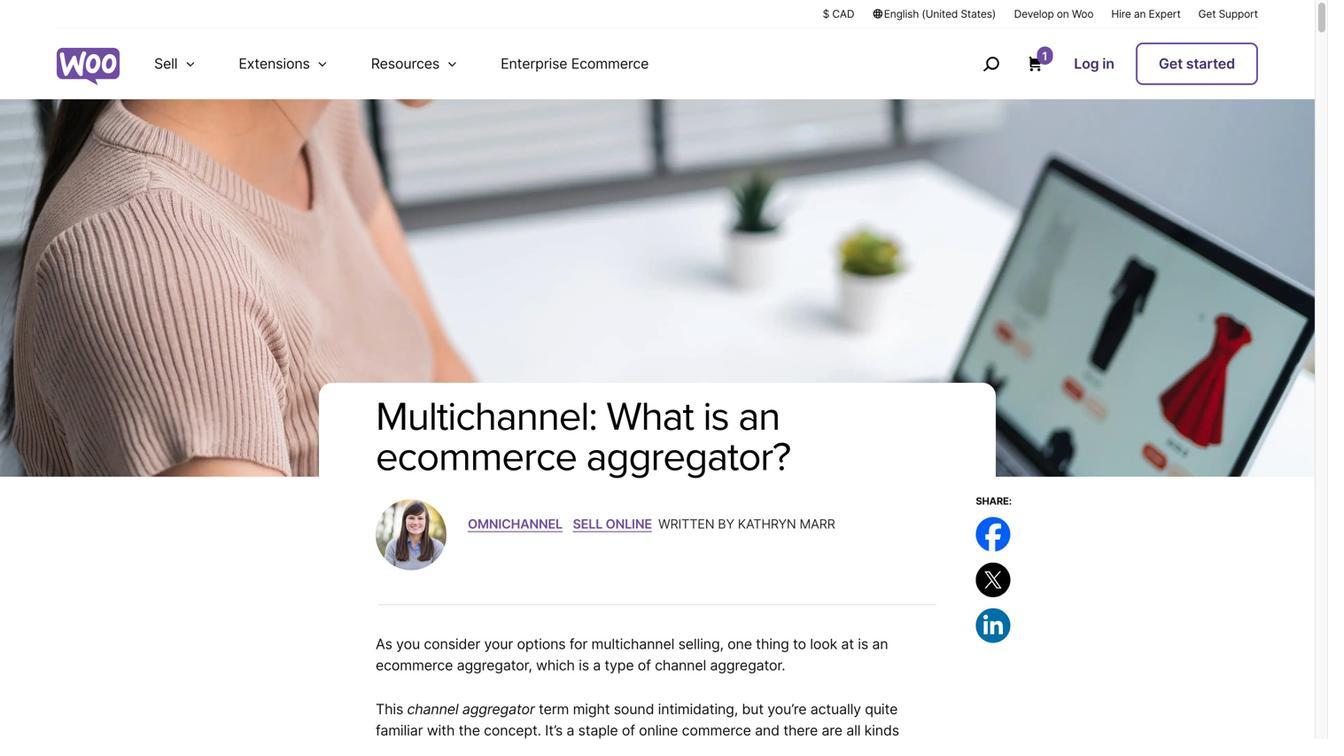 Task type: locate. For each thing, give the bounding box(es) containing it.
1 horizontal spatial a
[[593, 657, 601, 674]]

a
[[593, 657, 601, 674], [567, 722, 575, 739]]

1 vertical spatial get
[[1159, 55, 1184, 72]]

ecommerce down you
[[376, 657, 453, 674]]

0 vertical spatial an
[[1135, 8, 1147, 20]]

ecommerce inside as you consider your options for multichannel selling, one thing to look at is an ecommerce aggregator, which is a type of channel aggregator.
[[376, 657, 453, 674]]

0 horizontal spatial sell
[[154, 55, 178, 72]]

a left type
[[593, 657, 601, 674]]

0 vertical spatial a
[[593, 657, 601, 674]]

cad
[[833, 8, 855, 20]]

ecommerce
[[376, 433, 577, 482], [376, 657, 453, 674]]

channel down selling,
[[655, 657, 707, 674]]

are
[[822, 722, 843, 739]]

resources button
[[350, 28, 480, 99]]

get
[[1199, 8, 1217, 20], [1159, 55, 1184, 72]]

1 vertical spatial ecommerce
[[376, 657, 453, 674]]

get inside "get support" link
[[1199, 8, 1217, 20]]

0 vertical spatial sell
[[154, 55, 178, 72]]

share:
[[976, 495, 1012, 507]]

is down for
[[579, 657, 589, 674]]

$
[[823, 8, 830, 20]]

get left started
[[1159, 55, 1184, 72]]

term
[[539, 701, 569, 718]]

sell
[[154, 55, 178, 72], [573, 516, 603, 532]]

0 vertical spatial ecommerce
[[376, 433, 577, 482]]

1 vertical spatial of
[[622, 722, 635, 739]]

1 vertical spatial an
[[739, 393, 780, 441]]

by
[[718, 516, 735, 532]]

resources
[[371, 55, 440, 72]]

omnichannel
[[468, 516, 563, 532]]

extensions
[[239, 55, 310, 72]]

an inside hire an expert link
[[1135, 8, 1147, 20]]

ecommerce
[[572, 55, 649, 72]]

1 vertical spatial is
[[858, 635, 869, 653]]

get started link
[[1136, 43, 1259, 85]]

get started
[[1159, 55, 1236, 72]]

commerce
[[682, 722, 752, 739]]

of down sound at the bottom of the page
[[622, 722, 635, 739]]

type
[[605, 657, 634, 674]]

of
[[638, 657, 651, 674], [622, 722, 635, 739]]

your
[[484, 635, 513, 653]]

1 vertical spatial a
[[567, 722, 575, 739]]

what
[[607, 393, 694, 441]]

0 horizontal spatial channel
[[407, 701, 459, 718]]

look
[[810, 635, 838, 653]]

log in
[[1075, 55, 1115, 72]]

familiar
[[376, 722, 423, 739]]

but
[[742, 701, 764, 718]]

0 vertical spatial get
[[1199, 8, 1217, 20]]

0 vertical spatial is
[[703, 393, 729, 441]]

consider
[[424, 635, 481, 653]]

1 horizontal spatial get
[[1199, 8, 1217, 20]]

channel
[[655, 657, 707, 674], [407, 701, 459, 718]]

2 horizontal spatial an
[[1135, 8, 1147, 20]]

0 horizontal spatial an
[[739, 393, 780, 441]]

extensions button
[[218, 28, 350, 99]]

.
[[655, 515, 659, 532]]

aggregator?
[[586, 433, 791, 482]]

sell inside button
[[154, 55, 178, 72]]

is
[[703, 393, 729, 441], [858, 635, 869, 653], [579, 657, 589, 674]]

sell button
[[133, 28, 218, 99]]

0 vertical spatial of
[[638, 657, 651, 674]]

2 ecommerce from the top
[[376, 657, 453, 674]]

get for get started
[[1159, 55, 1184, 72]]

support
[[1219, 8, 1259, 20]]

might
[[573, 701, 610, 718]]

get for get support
[[1199, 8, 1217, 20]]

multichannel: what is an ecommerce aggregator?
[[376, 393, 791, 482]]

get support
[[1199, 8, 1259, 20]]

1 horizontal spatial of
[[638, 657, 651, 674]]

get inside get started link
[[1159, 55, 1184, 72]]

get left support at the right of page
[[1199, 8, 1217, 20]]

is right 'what'
[[703, 393, 729, 441]]

ecommerce up omnichannel
[[376, 433, 577, 482]]

of down multichannel
[[638, 657, 651, 674]]

enterprise ecommerce
[[501, 55, 649, 72]]

an
[[1135, 8, 1147, 20], [739, 393, 780, 441], [873, 635, 889, 653]]

it's
[[545, 722, 563, 739]]

1 horizontal spatial an
[[873, 635, 889, 653]]

marr
[[800, 516, 836, 532]]

0 horizontal spatial a
[[567, 722, 575, 739]]

in
[[1103, 55, 1115, 72]]

1 horizontal spatial is
[[703, 393, 729, 441]]

2 vertical spatial is
[[579, 657, 589, 674]]

is right the at
[[858, 635, 869, 653]]

a right it's
[[567, 722, 575, 739]]

there
[[784, 722, 818, 739]]

a inside as you consider your options for multichannel selling, one thing to look at is an ecommerce aggregator, which is a type of channel aggregator.
[[593, 657, 601, 674]]

0 horizontal spatial get
[[1159, 55, 1184, 72]]

0 vertical spatial channel
[[655, 657, 707, 674]]

omnichannel , sell online .
[[468, 515, 659, 532]]

1 vertical spatial channel
[[407, 701, 459, 718]]

an inside multichannel: what is an ecommerce aggregator?
[[739, 393, 780, 441]]

1 vertical spatial sell
[[573, 516, 603, 532]]

1 horizontal spatial sell
[[573, 516, 603, 532]]

develop on woo
[[1015, 8, 1094, 20]]

1 horizontal spatial channel
[[655, 657, 707, 674]]

1 link
[[1027, 47, 1053, 73]]

1 ecommerce from the top
[[376, 433, 577, 482]]

0 horizontal spatial of
[[622, 722, 635, 739]]

sell inside 'omnichannel , sell online .'
[[573, 516, 603, 532]]

aggregator.
[[710, 657, 786, 674]]

selling,
[[679, 635, 724, 653]]

the
[[459, 722, 480, 739]]

at
[[842, 635, 855, 653]]

2 vertical spatial an
[[873, 635, 889, 653]]

$ cad
[[823, 8, 855, 20]]

channel up the with
[[407, 701, 459, 718]]

concept.
[[484, 722, 542, 739]]

online
[[639, 722, 678, 739]]



Task type: describe. For each thing, give the bounding box(es) containing it.
search image
[[977, 50, 1006, 78]]

sell online link
[[573, 516, 652, 532]]

written
[[659, 516, 715, 532]]

staple
[[578, 722, 618, 739]]

sound
[[614, 701, 655, 718]]

all
[[847, 722, 861, 739]]

on
[[1057, 8, 1070, 20]]

this channel aggregator
[[376, 701, 535, 718]]

hire
[[1112, 8, 1132, 20]]

online
[[606, 516, 652, 532]]

$ cad button
[[823, 6, 855, 21]]

enterprise ecommerce link
[[480, 28, 670, 99]]

,
[[565, 515, 569, 532]]

omnichannel link
[[468, 516, 563, 532]]

intimidating,
[[658, 701, 738, 718]]

english (united states)
[[884, 8, 996, 20]]

an inside as you consider your options for multichannel selling, one thing to look at is an ecommerce aggregator, which is a type of channel aggregator.
[[873, 635, 889, 653]]

woo
[[1073, 8, 1094, 20]]

kathryn
[[738, 516, 797, 532]]

actually
[[811, 701, 862, 718]]

0 horizontal spatial is
[[579, 657, 589, 674]]

aggregator
[[463, 701, 535, 718]]

hire an expert
[[1112, 8, 1181, 20]]

enterprise
[[501, 55, 568, 72]]

multichannel:
[[376, 393, 597, 441]]

channel inside as you consider your options for multichannel selling, one thing to look at is an ecommerce aggregator, which is a type of channel aggregator.
[[655, 657, 707, 674]]

of inside as you consider your options for multichannel selling, one thing to look at is an ecommerce aggregator, which is a type of channel aggregator.
[[638, 657, 651, 674]]

you're
[[768, 701, 807, 718]]

you
[[396, 635, 420, 653]]

hire an expert link
[[1112, 6, 1181, 21]]

get support link
[[1199, 6, 1259, 21]]

to
[[793, 635, 807, 653]]

of inside term might sound intimidating, but you're actually quite familiar with the concept. it's a staple of online commerce and there are all kind
[[622, 722, 635, 739]]

develop
[[1015, 8, 1055, 20]]

expert
[[1149, 8, 1181, 20]]

this
[[376, 701, 404, 718]]

started
[[1187, 55, 1236, 72]]

as you consider your options for multichannel selling, one thing to look at is an ecommerce aggregator, which is a type of channel aggregator.
[[376, 635, 889, 674]]

states)
[[961, 8, 996, 20]]

log in link
[[1068, 44, 1122, 83]]

1
[[1043, 49, 1048, 63]]

and
[[755, 722, 780, 739]]

as
[[376, 635, 393, 653]]

english (united states) button
[[873, 6, 997, 21]]

a inside term might sound intimidating, but you're actually quite familiar with the concept. it's a staple of online commerce and there are all kind
[[567, 722, 575, 739]]

quite
[[865, 701, 898, 718]]

with
[[427, 722, 455, 739]]

2 horizontal spatial is
[[858, 635, 869, 653]]

develop on woo link
[[1015, 6, 1094, 21]]

for
[[570, 635, 588, 653]]

which
[[536, 657, 575, 674]]

term might sound intimidating, but you're actually quite familiar with the concept. it's a staple of online commerce and there are all kind
[[376, 701, 900, 739]]

aggregator,
[[457, 657, 533, 674]]

options
[[517, 635, 566, 653]]

multichannel
[[592, 635, 675, 653]]

log
[[1075, 55, 1100, 72]]

english
[[884, 8, 920, 20]]

ecommerce inside multichannel: what is an ecommerce aggregator?
[[376, 433, 577, 482]]

is inside multichannel: what is an ecommerce aggregator?
[[703, 393, 729, 441]]

service navigation menu element
[[945, 35, 1259, 93]]

written by kathryn marr
[[659, 516, 836, 532]]

one
[[728, 635, 753, 653]]

thing
[[756, 635, 790, 653]]

(united
[[922, 8, 959, 20]]



Task type: vqa. For each thing, say whether or not it's contained in the screenshot.
CLOSE SELECTOR "Image"
no



